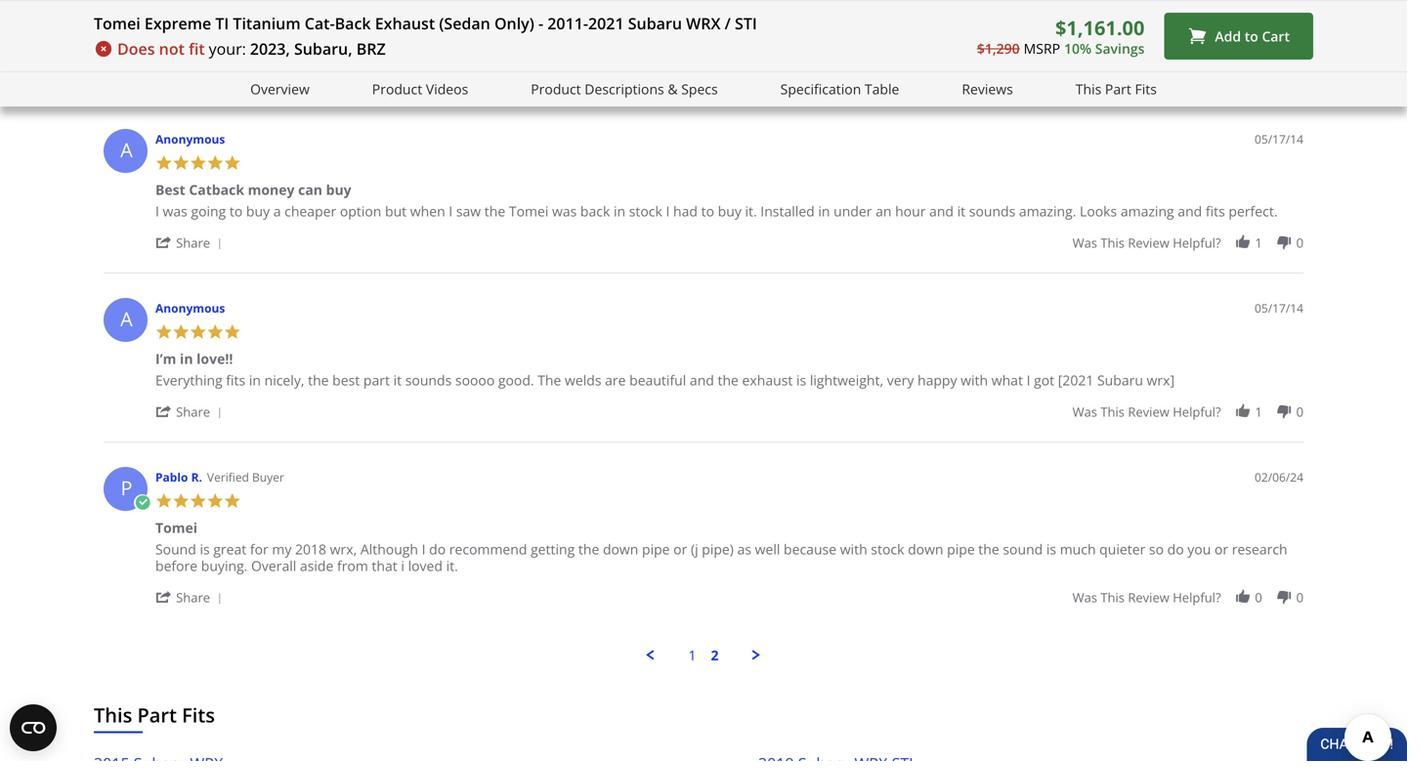 Task type: locate. For each thing, give the bounding box(es) containing it.
group down wrx]
[[1073, 403, 1304, 421]]

group down 'you'
[[1073, 589, 1304, 606]]

share for sound
[[176, 589, 210, 606]]

1 for i'm in love!! everything fits in nicely, the best part it sounds soooo good. the welds are beautiful and the exhaust is lightweight, very happy with what i got [2021 subaru wrx]
[[1255, 403, 1262, 421]]

0 vertical spatial fits
[[1206, 202, 1225, 220]]

a
[[120, 136, 133, 163], [120, 305, 133, 332]]

sounds left soooo
[[405, 371, 452, 389]]

0 right vote down review by pablo r. on  6 feb 2024 image
[[1296, 589, 1304, 606]]

share image for tomei sound is great for my 2018 wrx, although i do recommend getting the down pipe or (j pipe) as well because with stock down pipe the sound is much quieter so do you or research before buying. overall aside from that i loved it.
[[155, 589, 172, 606]]

seperator image for nicely,
[[214, 408, 225, 419]]

this
[[1076, 80, 1102, 98], [94, 702, 132, 729]]

tomei
[[94, 13, 140, 34], [509, 202, 549, 220], [155, 518, 197, 537]]

1 vertical spatial it
[[393, 371, 402, 389]]

star image
[[155, 154, 172, 172], [172, 154, 190, 172], [190, 154, 207, 172], [207, 154, 224, 172], [155, 323, 172, 341], [190, 323, 207, 341], [207, 323, 224, 341], [172, 493, 190, 510], [207, 493, 224, 510], [224, 493, 241, 510]]

helpful? down amazing
[[1173, 234, 1221, 252]]

specification table link
[[781, 78, 899, 100]]

do right the i
[[429, 540, 446, 559]]

and right hour
[[929, 202, 954, 220]]

1 horizontal spatial and
[[929, 202, 954, 220]]

very
[[887, 371, 914, 389]]

stock
[[629, 202, 662, 220], [871, 540, 904, 559]]

0 vertical spatial share button
[[155, 233, 229, 252]]

vote down review by anonymous on 17 may 2014 image
[[1276, 234, 1293, 251]]

1 horizontal spatial it.
[[745, 202, 757, 220]]

amazing
[[1121, 202, 1174, 220]]

is right exhaust at the right of page
[[796, 371, 806, 389]]

0 vertical spatial tomei
[[94, 13, 140, 34]]

1 left vote down review by anonymous on 17 may 2014 icon
[[1255, 234, 1262, 252]]

does not fit your: 2023, subaru, brz
[[117, 38, 386, 59]]

down right getting
[[603, 540, 639, 559]]

it. left installed
[[745, 202, 757, 220]]

3 share button from the top
[[155, 588, 229, 606]]

stock inside best catback money can buy i was going to buy a cheaper option but when i saw the tomei was back in stock i had to buy it. installed in under an hour and it sounds amazing. looks amazing and fits perfect.
[[629, 202, 662, 220]]

05/17/14
[[1255, 131, 1304, 147], [1255, 300, 1304, 316]]

buy left a
[[246, 202, 270, 220]]

1 vertical spatial 05/17/14
[[1255, 300, 1304, 316]]

share button down before
[[155, 588, 229, 606]]

0 vertical spatial fits
[[1135, 80, 1157, 98]]

sounds
[[969, 202, 1016, 220], [405, 371, 452, 389]]

0 vertical spatial review date 05/17/14 element
[[1255, 131, 1304, 148]]

2 was this review helpful? from the top
[[1073, 403, 1221, 421]]

0 horizontal spatial do
[[429, 540, 446, 559]]

cheaper
[[285, 202, 336, 220]]

2 vertical spatial share
[[176, 589, 210, 606]]

tomei up does
[[94, 13, 140, 34]]

soooo
[[455, 371, 495, 389]]

msrp
[[1024, 39, 1060, 57]]

1 vote up review by anonymous on 17 may 2014 image from the top
[[1235, 234, 1252, 251]]

05/17/14 down vote down review by anonymous on 17 may 2014 icon
[[1255, 300, 1304, 316]]

0 horizontal spatial it.
[[446, 557, 458, 575]]

and right beautiful
[[690, 371, 714, 389]]

i down best
[[155, 202, 159, 220]]

1 vertical spatial this
[[1101, 403, 1125, 421]]

star image down r.
[[190, 493, 207, 510]]

share image for best catback money can buy i was going to buy a cheaper option but when i saw the tomei was back in stock i had to buy it. installed in under an hour and it sounds amazing. looks amazing and fits perfect.
[[155, 234, 172, 251]]

review date 05/17/14 element down vote down review by anonymous on 17 may 2014 icon
[[1255, 300, 1304, 317]]

3 share from the top
[[176, 589, 210, 606]]

1 vertical spatial vote up review by anonymous on 17 may 2014 image
[[1235, 403, 1252, 420]]

0 vertical spatial it
[[957, 202, 966, 220]]

0 horizontal spatial pipe
[[642, 540, 670, 559]]

0 right vote down review by anonymous on 17 may 2014 icon
[[1296, 234, 1304, 252]]

it right hour
[[957, 202, 966, 220]]

wrx]
[[1147, 371, 1175, 389]]

0 horizontal spatial to
[[230, 202, 243, 220]]

3 helpful? from the top
[[1173, 589, 1221, 606]]

it right part
[[393, 371, 402, 389]]

group down amazing
[[1073, 234, 1304, 252]]

0 horizontal spatial it
[[393, 371, 402, 389]]

1 vertical spatial subaru
[[1098, 371, 1143, 389]]

was down best
[[163, 202, 187, 220]]

your:
[[209, 38, 246, 59]]

0 for everything fits in nicely, the best part it sounds soooo good. the welds are beautiful and the exhaust is lightweight, very happy with what i got [2021 subaru wrx]
[[1296, 403, 1304, 421]]

vote up review by anonymous on 17 may 2014 image left vote down review by anonymous on 17 may 2014 image
[[1235, 403, 1252, 420]]

seperator image
[[214, 593, 225, 605]]

add to cart button
[[1164, 13, 1313, 60]]

0 horizontal spatial part
[[137, 702, 177, 729]]

in right back
[[614, 202, 626, 220]]

0 vertical spatial share image
[[155, 234, 172, 251]]

share left seperator icon
[[176, 589, 210, 606]]

0 vertical spatial seperator image
[[214, 238, 225, 250]]

in
[[614, 202, 626, 220], [818, 202, 830, 220], [180, 349, 193, 368], [249, 371, 261, 389]]

0 horizontal spatial sounds
[[405, 371, 452, 389]]

1 horizontal spatial this part fits
[[1076, 80, 1157, 98]]

1 horizontal spatial is
[[796, 371, 806, 389]]

helpful? for i was going to buy a cheaper option but when i saw the tomei was back in stock i had to buy it. installed in under an hour and it sounds amazing. looks amazing and fits perfect.
[[1173, 234, 1221, 252]]

2 helpful? from the top
[[1173, 403, 1221, 421]]

1 horizontal spatial fits
[[1135, 80, 1157, 98]]

1 vertical spatial this
[[94, 702, 132, 729]]

i'm in love!! heading
[[155, 349, 233, 372]]

1 group from the top
[[1073, 234, 1304, 252]]

specification
[[781, 80, 861, 98]]

0 vertical spatial this part fits
[[1076, 80, 1157, 98]]

in left the nicely,
[[249, 371, 261, 389]]

2 vertical spatial this
[[1101, 589, 1125, 606]]

0 for sound is great for my 2018 wrx, although i do recommend getting the down pipe or (j pipe) as well because with stock down pipe the sound is much quieter so do you or research before buying. overall aside from that i loved it.
[[1296, 589, 1304, 606]]

was left back
[[552, 202, 577, 220]]

2 horizontal spatial is
[[1047, 540, 1057, 559]]

3 group from the top
[[1073, 589, 1304, 606]]

0 horizontal spatial was
[[163, 202, 187, 220]]

to right had
[[701, 202, 714, 220]]

2 vote up review by anonymous on 17 may 2014 image from the top
[[1235, 403, 1252, 420]]

1 anonymous from the top
[[155, 131, 225, 147]]

share button down everything on the left of the page
[[155, 402, 229, 421]]

1 vertical spatial anonymous
[[155, 300, 225, 316]]

1 vertical spatial it.
[[446, 557, 458, 575]]

product videos
[[372, 80, 468, 98]]

or left (j
[[674, 540, 687, 559]]

1 vertical spatial share
[[176, 403, 210, 421]]

seperator image down going
[[214, 238, 225, 250]]

share for in
[[176, 403, 210, 421]]

2 was from the top
[[1073, 403, 1098, 421]]

1 was from the top
[[1073, 234, 1098, 252]]

0 vertical spatial this
[[1101, 234, 1125, 252]]

1 vertical spatial group
[[1073, 403, 1304, 421]]

the
[[485, 202, 505, 220], [308, 371, 329, 389], [718, 371, 739, 389], [578, 540, 599, 559], [979, 540, 1000, 559]]

1 was from the left
[[163, 202, 187, 220]]

05/17/14 for best catback money can buy i was going to buy a cheaper option but when i saw the tomei was back in stock i had to buy it. installed in under an hour and it sounds amazing. looks amazing and fits perfect.
[[1255, 131, 1304, 147]]

it
[[957, 202, 966, 220], [393, 371, 402, 389]]

and right amazing
[[1178, 202, 1202, 220]]

share
[[176, 234, 210, 252], [176, 403, 210, 421], [176, 589, 210, 606]]

subaru left wrx]
[[1098, 371, 1143, 389]]

share button
[[155, 233, 229, 252], [155, 402, 229, 421], [155, 588, 229, 606]]

was
[[1073, 234, 1098, 252], [1073, 403, 1098, 421], [1073, 589, 1098, 606]]

pipe left sound
[[947, 540, 975, 559]]

0 horizontal spatial is
[[200, 540, 210, 559]]

a for i'm in love!!
[[120, 305, 133, 332]]

2
[[711, 646, 719, 665]]

to inside add to cart "button"
[[1245, 27, 1259, 45]]

3 review from the top
[[1128, 589, 1170, 606]]

0 horizontal spatial fits
[[226, 371, 246, 389]]

anonymous up i'm in love!! heading
[[155, 300, 225, 316]]

1 horizontal spatial fits
[[1206, 202, 1225, 220]]

stock right because
[[871, 540, 904, 559]]

1 was this review helpful? from the top
[[1073, 234, 1221, 252]]

1 review date 05/17/14 element from the top
[[1255, 131, 1304, 148]]

0 horizontal spatial down
[[603, 540, 639, 559]]

are
[[605, 371, 626, 389]]

product
[[372, 80, 422, 98], [531, 80, 581, 98]]

share down going
[[176, 234, 210, 252]]

review date 05/17/14 element up perfect.
[[1255, 131, 1304, 148]]

05/17/14 up perfect.
[[1255, 131, 1304, 147]]

buy right had
[[718, 202, 742, 220]]

star image up "catback"
[[224, 154, 241, 172]]

1 this from the top
[[1101, 234, 1125, 252]]

savings
[[1095, 39, 1145, 57]]

star image up love!!
[[224, 323, 241, 341]]

anonymous up best
[[155, 131, 225, 147]]

1 horizontal spatial pipe
[[947, 540, 975, 559]]

0 vertical spatial stock
[[629, 202, 662, 220]]

stock left had
[[629, 202, 662, 220]]

1 vertical spatial share image
[[155, 589, 172, 606]]

1 share image from the top
[[155, 234, 172, 251]]

0 vertical spatial with
[[961, 371, 988, 389]]

i left got
[[1027, 371, 1031, 389]]

share right share icon
[[176, 403, 210, 421]]

1 vertical spatial stock
[[871, 540, 904, 559]]

was down '[2021' at the right
[[1073, 403, 1098, 421]]

product inside product videos link
[[372, 80, 422, 98]]

0 vertical spatial subaru
[[628, 13, 682, 34]]

expreme
[[145, 13, 211, 34]]

to right going
[[230, 202, 243, 220]]

05/17/14 for i'm in love!! everything fits in nicely, the best part it sounds soooo good. the welds are beautiful and the exhaust is lightweight, very happy with what i got [2021 subaru wrx]
[[1255, 300, 1304, 316]]

is left much
[[1047, 540, 1057, 559]]

0 horizontal spatial product
[[372, 80, 422, 98]]

0 vertical spatial a
[[120, 136, 133, 163]]

share button for catback
[[155, 233, 229, 252]]

1 review from the top
[[1128, 234, 1170, 252]]

1 vertical spatial a
[[120, 305, 133, 332]]

1 pipe from the left
[[642, 540, 670, 559]]

this right open widget image
[[94, 702, 132, 729]]

2 vertical spatial review
[[1128, 589, 1170, 606]]

good.
[[498, 371, 534, 389]]

share image down before
[[155, 589, 172, 606]]

1 helpful? from the top
[[1173, 234, 1221, 252]]

it. right loved
[[446, 557, 458, 575]]

group for best catback money can buy i was going to buy a cheaper option but when i saw the tomei was back in stock i had to buy it. installed in under an hour and it sounds amazing. looks amazing and fits perfect.
[[1073, 234, 1304, 252]]

share image
[[155, 234, 172, 251], [155, 589, 172, 606]]

menu
[[94, 646, 1313, 665]]

seperator image down everything on the left of the page
[[214, 408, 225, 419]]

vote up review by anonymous on 17 may 2014 image
[[1235, 234, 1252, 251], [1235, 403, 1252, 420]]

buy
[[326, 180, 351, 199], [246, 202, 270, 220], [718, 202, 742, 220]]

was
[[163, 202, 187, 220], [552, 202, 577, 220]]

0 vertical spatial 05/17/14
[[1255, 131, 1304, 147]]

group for i'm in love!! everything fits in nicely, the best part it sounds soooo good. the welds are beautiful and the exhaust is lightweight, very happy with what i got [2021 subaru wrx]
[[1073, 403, 1304, 421]]

product descriptions & specs
[[531, 80, 718, 98]]

2 horizontal spatial to
[[1245, 27, 1259, 45]]

1 horizontal spatial it
[[957, 202, 966, 220]]

1 horizontal spatial do
[[1168, 540, 1184, 559]]

1 vertical spatial tomei
[[509, 202, 549, 220]]

2 group from the top
[[1073, 403, 1304, 421]]

0 vertical spatial share
[[176, 234, 210, 252]]

was for research
[[1073, 589, 1098, 606]]

3 was this review helpful? from the top
[[1073, 589, 1221, 606]]

1 share from the top
[[176, 234, 210, 252]]

2 anonymous from the top
[[155, 300, 225, 316]]

share button for in
[[155, 402, 229, 421]]

0 vertical spatial helpful?
[[1173, 234, 1221, 252]]

or right 'you'
[[1215, 540, 1229, 559]]

3 this from the top
[[1101, 589, 1125, 606]]

share button down going
[[155, 233, 229, 252]]

with left what
[[961, 371, 988, 389]]

1 vertical spatial seperator image
[[214, 408, 225, 419]]

pipe left (j
[[642, 540, 670, 559]]

2 vertical spatial was this review helpful?
[[1073, 589, 1221, 606]]

vote up review by anonymous on 17 may 2014 image down perfect.
[[1235, 234, 1252, 251]]

tomei for great
[[155, 518, 197, 537]]

i right the i
[[422, 540, 426, 559]]

the left sound
[[979, 540, 1000, 559]]

is left the great
[[200, 540, 210, 559]]

part
[[1105, 80, 1132, 98], [137, 702, 177, 729]]

2 product from the left
[[531, 80, 581, 98]]

1 left vote down review by anonymous on 17 may 2014 image
[[1255, 403, 1262, 421]]

1 horizontal spatial was
[[552, 202, 577, 220]]

(sedan
[[439, 13, 490, 34]]

product inside product descriptions & specs link
[[531, 80, 581, 98]]

was this review helpful? down amazing
[[1073, 234, 1221, 252]]

1 seperator image from the top
[[214, 238, 225, 250]]

helpful? left the vote up review by pablo r. on  6 feb 2024 image
[[1173, 589, 1221, 606]]

got
[[1034, 371, 1055, 389]]

helpful?
[[1173, 234, 1221, 252], [1173, 403, 1221, 421], [1173, 589, 1221, 606]]

back
[[580, 202, 610, 220]]

0 vertical spatial vote up review by anonymous on 17 may 2014 image
[[1235, 234, 1252, 251]]

overall
[[251, 557, 296, 575]]

seperator image
[[214, 238, 225, 250], [214, 408, 225, 419]]

2 review date 05/17/14 element from the top
[[1255, 300, 1304, 317]]

0 vertical spatial group
[[1073, 234, 1304, 252]]

1 horizontal spatial tomei
[[155, 518, 197, 537]]

review down wrx]
[[1128, 403, 1170, 421]]

to right add
[[1245, 27, 1259, 45]]

does
[[117, 38, 155, 59]]

0 horizontal spatial stock
[[629, 202, 662, 220]]

was this review helpful?
[[1073, 234, 1221, 252], [1073, 403, 1221, 421], [1073, 589, 1221, 606]]

tomei right saw
[[509, 202, 549, 220]]

fits down love!!
[[226, 371, 246, 389]]

2 vertical spatial share button
[[155, 588, 229, 606]]

pablo
[[155, 469, 188, 485]]

1 vertical spatial sounds
[[405, 371, 452, 389]]

1 vertical spatial with
[[840, 540, 868, 559]]

1 horizontal spatial down
[[908, 540, 944, 559]]

1 vertical spatial helpful?
[[1173, 403, 1221, 421]]

much
[[1060, 540, 1096, 559]]

2 share button from the top
[[155, 402, 229, 421]]

was down looks
[[1073, 234, 1098, 252]]

1 vertical spatial fits
[[226, 371, 246, 389]]

1 vertical spatial this part fits
[[94, 702, 215, 729]]

2 horizontal spatial and
[[1178, 202, 1202, 220]]

do right so
[[1168, 540, 1184, 559]]

was down much
[[1073, 589, 1098, 606]]

this
[[1101, 234, 1125, 252], [1101, 403, 1125, 421], [1101, 589, 1125, 606]]

product videos link
[[372, 78, 468, 100]]

tab panel containing a
[[94, 119, 1313, 665]]

1
[[1255, 234, 1262, 252], [1255, 403, 1262, 421], [689, 646, 696, 665]]

0 vertical spatial this
[[1076, 80, 1102, 98]]

1 vertical spatial share button
[[155, 402, 229, 421]]

1 left 2 link
[[689, 646, 696, 665]]

1 a from the top
[[120, 136, 133, 163]]

1 product from the left
[[372, 80, 422, 98]]

1 horizontal spatial product
[[531, 80, 581, 98]]

from
[[337, 557, 368, 575]]

1 share button from the top
[[155, 233, 229, 252]]

best catback money can buy i was going to buy a cheaper option but when i saw the tomei was back in stock i had to buy it. installed in under an hour and it sounds amazing. looks amazing and fits perfect.
[[155, 180, 1278, 220]]

best
[[332, 371, 360, 389]]

0 right vote down review by anonymous on 17 may 2014 image
[[1296, 403, 1304, 421]]

1 vertical spatial was
[[1073, 403, 1098, 421]]

was this review helpful? down so
[[1073, 589, 1221, 606]]

0 vertical spatial was
[[1073, 234, 1098, 252]]

down left sound
[[908, 540, 944, 559]]

2 horizontal spatial tomei
[[509, 202, 549, 220]]

review down amazing
[[1128, 234, 1170, 252]]

it.
[[745, 202, 757, 220], [446, 557, 458, 575]]

3 was from the top
[[1073, 589, 1098, 606]]

fits
[[1206, 202, 1225, 220], [226, 371, 246, 389]]

10%
[[1064, 39, 1092, 57]]

the right saw
[[485, 202, 505, 220]]

1 vertical spatial part
[[137, 702, 177, 729]]

subaru left the wrx
[[628, 13, 682, 34]]

going
[[191, 202, 226, 220]]

buy right can
[[326, 180, 351, 199]]

share for catback
[[176, 234, 210, 252]]

2 seperator image from the top
[[214, 408, 225, 419]]

cat-
[[305, 13, 335, 34]]

and inside i'm in love!! everything fits in nicely, the best part it sounds soooo good. the welds are beautiful and the exhaust is lightweight, very happy with what i got [2021 subaru wrx]
[[690, 371, 714, 389]]

1 vertical spatial fits
[[182, 702, 215, 729]]

1 horizontal spatial subaru
[[1098, 371, 1143, 389]]

1 vertical spatial 1
[[1255, 403, 1262, 421]]

2 a from the top
[[120, 305, 133, 332]]

0 horizontal spatial this
[[94, 702, 132, 729]]

0 vertical spatial review
[[1128, 234, 1170, 252]]

star image
[[224, 154, 241, 172], [172, 323, 190, 341], [224, 323, 241, 341], [155, 493, 172, 510], [190, 493, 207, 510]]

share image down best
[[155, 234, 172, 251]]

2 this from the top
[[1101, 403, 1125, 421]]

pipe
[[642, 540, 670, 559], [947, 540, 975, 559]]

1 05/17/14 from the top
[[1255, 131, 1304, 147]]

0 vertical spatial part
[[1105, 80, 1132, 98]]

2 pipe from the left
[[947, 540, 975, 559]]

p
[[121, 474, 132, 501]]

had
[[673, 202, 698, 220]]

1 vertical spatial review date 05/17/14 element
[[1255, 300, 1304, 317]]

tomei up sound
[[155, 518, 197, 537]]

1 vertical spatial review
[[1128, 403, 1170, 421]]

$1,161.00 $1,290 msrp 10% savings
[[977, 14, 1145, 57]]

2 share from the top
[[176, 403, 210, 421]]

1 horizontal spatial sounds
[[969, 202, 1016, 220]]

share button for sound
[[155, 588, 229, 606]]

tab panel
[[94, 119, 1313, 665]]

group
[[1073, 234, 1304, 252], [1073, 403, 1304, 421], [1073, 589, 1304, 606]]

this part fits
[[1076, 80, 1157, 98], [94, 702, 215, 729]]

[2021
[[1058, 371, 1094, 389]]

helpful? for everything fits in nicely, the best part it sounds soooo good. the welds are beautiful and the exhaust is lightweight, very happy with what i got [2021 subaru wrx]
[[1173, 403, 1221, 421]]

1 horizontal spatial stock
[[871, 540, 904, 559]]

subaru
[[628, 13, 682, 34], [1098, 371, 1143, 389]]

product down brz on the left
[[372, 80, 422, 98]]

2 review from the top
[[1128, 403, 1170, 421]]

with right because
[[840, 540, 868, 559]]

sounds left amazing.
[[969, 202, 1016, 220]]

0 horizontal spatial and
[[690, 371, 714, 389]]

2 05/17/14 from the top
[[1255, 300, 1304, 316]]

0 vertical spatial anonymous
[[155, 131, 225, 147]]

review for best catback money can buy i was going to buy a cheaper option but when i saw the tomei was back in stock i had to buy it. installed in under an hour and it sounds amazing. looks amazing and fits perfect.
[[1128, 234, 1170, 252]]

subaru inside i'm in love!! everything fits in nicely, the best part it sounds soooo good. the welds are beautiful and the exhaust is lightweight, very happy with what i got [2021 subaru wrx]
[[1098, 371, 1143, 389]]

review date 05/17/14 element
[[1255, 131, 1304, 148], [1255, 300, 1304, 317]]

0 vertical spatial it.
[[745, 202, 757, 220]]

was this review helpful? down wrx]
[[1073, 403, 1221, 421]]

fits left perfect.
[[1206, 202, 1225, 220]]

product down 2011-
[[531, 80, 581, 98]]

review down so
[[1128, 589, 1170, 606]]

tomei inside tomei sound is great for my 2018 wrx, although i do recommend getting the down pipe or (j pipe) as well because with stock down pipe the sound is much quieter so do you or research before buying. overall aside from that i loved it.
[[155, 518, 197, 537]]

0 vertical spatial sounds
[[969, 202, 1016, 220]]

seperator image for was
[[214, 238, 225, 250]]

helpful? down wrx]
[[1173, 403, 1221, 421]]

reviews
[[962, 80, 1013, 98]]

1 horizontal spatial or
[[1215, 540, 1229, 559]]

$1,290
[[977, 39, 1020, 57]]

menu containing 1
[[94, 646, 1313, 665]]

2 share image from the top
[[155, 589, 172, 606]]



Task type: describe. For each thing, give the bounding box(es) containing it.
fit
[[189, 38, 205, 59]]

brz
[[356, 38, 386, 59]]

group for tomei sound is great for my 2018 wrx, although i do recommend getting the down pipe or (j pipe) as well because with stock down pipe the sound is much quieter so do you or research before buying. overall aside from that i loved it.
[[1073, 589, 1304, 606]]

getting
[[531, 540, 575, 559]]

i
[[401, 557, 405, 575]]

well
[[755, 540, 780, 559]]

2 or from the left
[[1215, 540, 1229, 559]]

2 do from the left
[[1168, 540, 1184, 559]]

not
[[159, 38, 185, 59]]

circle checkmark image
[[134, 495, 151, 512]]

an
[[876, 202, 892, 220]]

sound
[[1003, 540, 1043, 559]]

buyer
[[252, 469, 284, 485]]

1 horizontal spatial part
[[1105, 80, 1132, 98]]

saw
[[456, 202, 481, 220]]

as
[[737, 540, 752, 559]]

perfect.
[[1229, 202, 1278, 220]]

1 horizontal spatial to
[[701, 202, 714, 220]]

subaru,
[[294, 38, 352, 59]]

0 horizontal spatial this part fits
[[94, 702, 215, 729]]

part
[[363, 371, 390, 389]]

2018
[[295, 540, 326, 559]]

2 horizontal spatial buy
[[718, 202, 742, 220]]

looks
[[1080, 202, 1117, 220]]

fits inside i'm in love!! everything fits in nicely, the best part it sounds soooo good. the welds are beautiful and the exhaust is lightweight, very happy with what i got [2021 subaru wrx]
[[226, 371, 246, 389]]

1 link
[[689, 646, 696, 665]]

great
[[213, 540, 247, 559]]

vote down review by anonymous on 17 may 2014 image
[[1276, 403, 1293, 420]]

what
[[992, 371, 1023, 389]]

review for tomei sound is great for my 2018 wrx, although i do recommend getting the down pipe or (j pipe) as well because with stock down pipe the sound is much quieter so do you or research before buying. overall aside from that i loved it.
[[1128, 589, 1170, 606]]

open widget image
[[10, 705, 57, 752]]

0 horizontal spatial buy
[[246, 202, 270, 220]]

because
[[784, 540, 837, 559]]

specs
[[681, 80, 718, 98]]

2023,
[[250, 38, 290, 59]]

back
[[335, 13, 371, 34]]

that
[[372, 557, 398, 575]]

verified
[[207, 469, 249, 485]]

best
[[155, 180, 185, 199]]

specification table
[[781, 80, 899, 98]]

happy
[[918, 371, 957, 389]]

with inside tomei sound is great for my 2018 wrx, although i do recommend getting the down pipe or (j pipe) as well because with stock down pipe the sound is much quieter so do you or research before buying. overall aside from that i loved it.
[[840, 540, 868, 559]]

when
[[410, 202, 445, 220]]

r.
[[191, 469, 202, 485]]

the left best
[[308, 371, 329, 389]]

tomei inside best catback money can buy i was going to buy a cheaper option but when i saw the tomei was back in stock i had to buy it. installed in under an hour and it sounds amazing. looks amazing and fits perfect.
[[509, 202, 549, 220]]

but
[[385, 202, 407, 220]]

verified buyer heading
[[207, 469, 284, 486]]

it. inside best catback money can buy i was going to buy a cheaper option but when i saw the tomei was back in stock i had to buy it. installed in under an hour and it sounds amazing. looks amazing and fits perfect.
[[745, 202, 757, 220]]

i'm
[[155, 349, 176, 368]]

was this review helpful? for tomei sound is great for my 2018 wrx, although i do recommend getting the down pipe or (j pipe) as well because with stock down pipe the sound is much quieter so do you or research before buying. overall aside from that i loved it.
[[1073, 589, 1221, 606]]

1 horizontal spatial this
[[1076, 80, 1102, 98]]

cart
[[1262, 27, 1290, 45]]

the inside best catback money can buy i was going to buy a cheaper option but when i saw the tomei was back in stock i had to buy it. installed in under an hour and it sounds amazing. looks amazing and fits perfect.
[[485, 202, 505, 220]]

helpful? for sound is great for my 2018 wrx, although i do recommend getting the down pipe or (j pipe) as well because with stock down pipe the sound is much quieter so do you or research before buying. overall aside from that i loved it.
[[1173, 589, 1221, 606]]

overview
[[250, 80, 310, 98]]

love!!
[[197, 349, 233, 368]]

images & videos image
[[333, 0, 548, 31]]

overview link
[[250, 78, 310, 100]]

exhaust
[[742, 371, 793, 389]]

1 do from the left
[[429, 540, 446, 559]]

stock inside tomei sound is great for my 2018 wrx, although i do recommend getting the down pipe or (j pipe) as well because with stock down pipe the sound is much quieter so do you or research before buying. overall aside from that i loved it.
[[871, 540, 904, 559]]

money
[[248, 180, 295, 199]]

review date 05/17/14 element for i'm in love!! everything fits in nicely, the best part it sounds soooo good. the welds are beautiful and the exhaust is lightweight, very happy with what i got [2021 subaru wrx]
[[1255, 300, 1304, 317]]

-
[[538, 13, 543, 34]]

star image up the i'm
[[172, 323, 190, 341]]

fits inside best catback money can buy i was going to buy a cheaper option but when i saw the tomei was back in stock i had to buy it. installed in under an hour and it sounds amazing. looks amazing and fits perfect.
[[1206, 202, 1225, 220]]

0 horizontal spatial subaru
[[628, 13, 682, 34]]

add
[[1215, 27, 1241, 45]]

you
[[1188, 540, 1211, 559]]

welds
[[565, 371, 602, 389]]

catback
[[189, 180, 244, 199]]

&
[[668, 80, 678, 98]]

so
[[1149, 540, 1164, 559]]

with inside i'm in love!! everything fits in nicely, the best part it sounds soooo good. the welds are beautiful and the exhaust is lightweight, very happy with what i got [2021 subaru wrx]
[[961, 371, 988, 389]]

i left saw
[[449, 202, 453, 220]]

in right the i'm
[[180, 349, 193, 368]]

tomei expreme ti titanium cat-back exhaust (sedan only) - 2011-2021 subaru wrx / sti
[[94, 13, 757, 34]]

sounds inside i'm in love!! everything fits in nicely, the best part it sounds soooo good. the welds are beautiful and the exhaust is lightweight, very happy with what i got [2021 subaru wrx]
[[405, 371, 452, 389]]

$1,161.00
[[1055, 14, 1145, 41]]

this for research
[[1101, 589, 1125, 606]]

recommend
[[449, 540, 527, 559]]

buying.
[[201, 557, 248, 575]]

everything
[[155, 371, 223, 389]]

(j
[[691, 540, 698, 559]]

2 link
[[711, 646, 719, 665]]

table
[[865, 80, 899, 98]]

0 horizontal spatial fits
[[182, 702, 215, 729]]

in left under
[[818, 202, 830, 220]]

product for product descriptions & specs
[[531, 80, 581, 98]]

i inside i'm in love!! everything fits in nicely, the best part it sounds soooo good. the welds are beautiful and the exhaust is lightweight, very happy with what i got [2021 subaru wrx]
[[1027, 371, 1031, 389]]

loved
[[408, 557, 443, 575]]

rating image
[[104, 0, 319, 31]]

review for i'm in love!! everything fits in nicely, the best part it sounds soooo good. the welds are beautiful and the exhaust is lightweight, very happy with what i got [2021 subaru wrx]
[[1128, 403, 1170, 421]]

option
[[340, 202, 382, 220]]

exhaust
[[375, 13, 435, 34]]

this for sounds
[[1101, 234, 1125, 252]]

2021
[[588, 13, 624, 34]]

only)
[[494, 13, 534, 34]]

vote up review by anonymous on 17 may 2014 image for everything fits in nicely, the best part it sounds soooo good. the welds are beautiful and the exhaust is lightweight, very happy with what i got [2021 subaru wrx]
[[1235, 403, 1252, 420]]

is inside i'm in love!! everything fits in nicely, the best part it sounds soooo good. the welds are beautiful and the exhaust is lightweight, very happy with what i got [2021 subaru wrx]
[[796, 371, 806, 389]]

sound
[[155, 540, 196, 559]]

wrx
[[686, 13, 721, 34]]

the
[[538, 371, 561, 389]]

videos
[[426, 80, 468, 98]]

2 down from the left
[[908, 540, 944, 559]]

anonymous for catback
[[155, 131, 225, 147]]

hour
[[895, 202, 926, 220]]

was for sounds
[[1073, 234, 1098, 252]]

the left exhaust at the right of page
[[718, 371, 739, 389]]

vote up review by pablo r. on  6 feb 2024 image
[[1235, 589, 1252, 606]]

wrx,
[[330, 540, 357, 559]]

the right getting
[[578, 540, 599, 559]]

aside
[[300, 557, 334, 575]]

review date 05/17/14 element for best catback money can buy i was going to buy a cheaper option but when i saw the tomei was back in stock i had to buy it. installed in under an hour and it sounds amazing. looks amazing and fits perfect.
[[1255, 131, 1304, 148]]

beautiful
[[630, 371, 686, 389]]

02/06/24
[[1255, 469, 1304, 485]]

best catback money can buy heading
[[155, 180, 351, 203]]

titanium
[[233, 13, 301, 34]]

1 horizontal spatial buy
[[326, 180, 351, 199]]

2 was from the left
[[552, 202, 577, 220]]

anonymous for in
[[155, 300, 225, 316]]

sti
[[735, 13, 757, 34]]

it inside i'm in love!! everything fits in nicely, the best part it sounds soooo good. the welds are beautiful and the exhaust is lightweight, very happy with what i got [2021 subaru wrx]
[[393, 371, 402, 389]]

0 right the vote up review by pablo r. on  6 feb 2024 image
[[1255, 589, 1262, 606]]

tomei heading
[[155, 518, 197, 541]]

/
[[725, 13, 731, 34]]

i left had
[[666, 202, 670, 220]]

research
[[1232, 540, 1288, 559]]

2 vertical spatial 1
[[689, 646, 696, 665]]

review date 02/06/24 element
[[1255, 469, 1304, 486]]

1 for best catback money can buy i was going to buy a cheaper option but when i saw the tomei was back in stock i had to buy it. installed in under an hour and it sounds amazing. looks amazing and fits perfect.
[[1255, 234, 1262, 252]]

2011-
[[548, 13, 588, 34]]

was this review helpful? for best catback money can buy i was going to buy a cheaper option but when i saw the tomei was back in stock i had to buy it. installed in under an hour and it sounds amazing. looks amazing and fits perfect.
[[1073, 234, 1221, 252]]

vote up review by anonymous on 17 may 2014 image for i was going to buy a cheaper option but when i saw the tomei was back in stock i had to buy it. installed in under an hour and it sounds amazing. looks amazing and fits perfect.
[[1235, 234, 1252, 251]]

tomei for titanium
[[94, 13, 140, 34]]

1 down from the left
[[603, 540, 639, 559]]

it inside best catback money can buy i was going to buy a cheaper option but when i saw the tomei was back in stock i had to buy it. installed in under an hour and it sounds amazing. looks amazing and fits perfect.
[[957, 202, 966, 220]]

1 or from the left
[[674, 540, 687, 559]]

share image
[[155, 403, 172, 420]]

i inside tomei sound is great for my 2018 wrx, although i do recommend getting the down pipe or (j pipe) as well because with stock down pipe the sound is much quieter so do you or research before buying. overall aside from that i loved it.
[[422, 540, 426, 559]]

installed
[[761, 202, 815, 220]]

sounds inside best catback money can buy i was going to buy a cheaper option but when i saw the tomei was back in stock i had to buy it. installed in under an hour and it sounds amazing. looks amazing and fits perfect.
[[969, 202, 1016, 220]]

vote down review by pablo r. on  6 feb 2024 image
[[1276, 589, 1293, 606]]

0 for i was going to buy a cheaper option but when i saw the tomei was back in stock i had to buy it. installed in under an hour and it sounds amazing. looks amazing and fits perfect.
[[1296, 234, 1304, 252]]

was this review helpful? for i'm in love!! everything fits in nicely, the best part it sounds soooo good. the welds are beautiful and the exhaust is lightweight, very happy with what i got [2021 subaru wrx]
[[1073, 403, 1221, 421]]

product for product videos
[[372, 80, 422, 98]]

a for best catback money can buy
[[120, 136, 133, 163]]

it. inside tomei sound is great for my 2018 wrx, although i do recommend getting the down pipe or (j pipe) as well because with stock down pipe the sound is much quieter so do you or research before buying. overall aside from that i loved it.
[[446, 557, 458, 575]]

star image right the circle checkmark image
[[155, 493, 172, 510]]

add to cart
[[1215, 27, 1290, 45]]

for
[[250, 540, 269, 559]]



Task type: vqa. For each thing, say whether or not it's contained in the screenshot.
Pipe
yes



